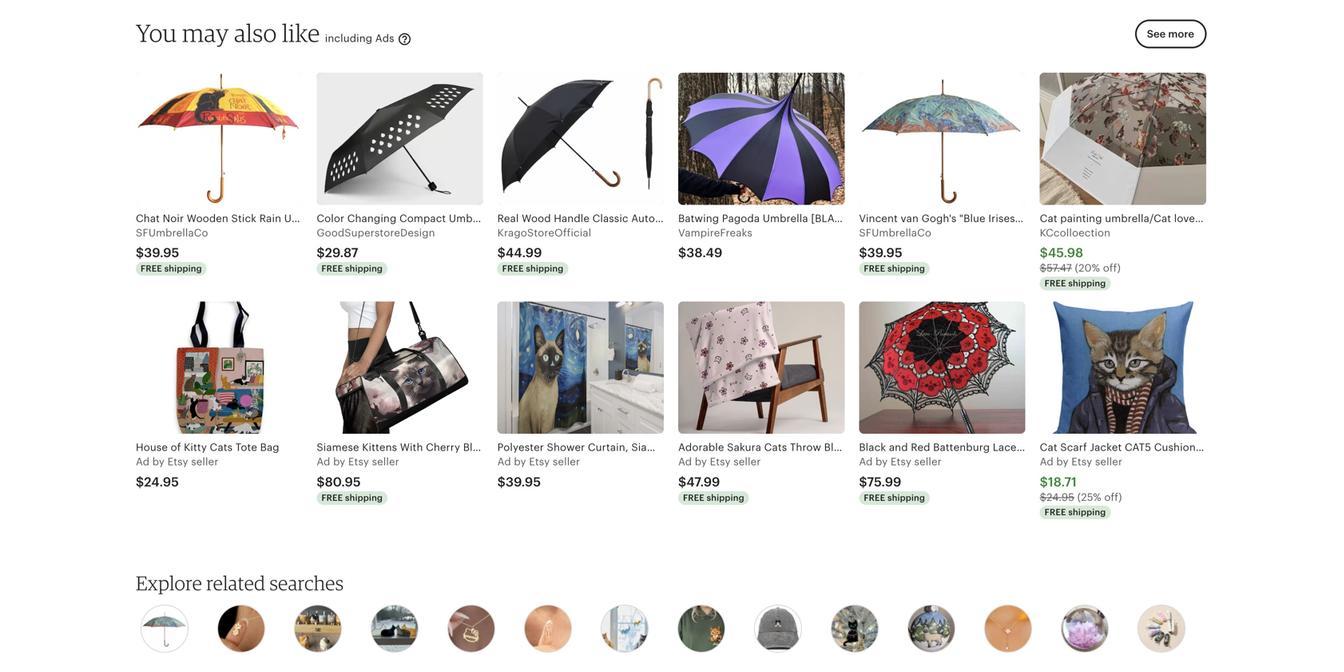 Task type: vqa. For each thing, say whether or not it's contained in the screenshot.
Shipping inside the siamese kittens with cherry blossoms duffle bag a d b y etsy seller $ 80.95 free shipping
yes



Task type: locate. For each thing, give the bounding box(es) containing it.
$ inside the chat noir wooden stick rain umbrella sfumbrellaco $ 39.95 free shipping
[[136, 246, 144, 260]]

39.95 down vincent
[[867, 246, 903, 260]]

shipping inside siamese kittens with cherry blossoms duffle bag a d b y etsy seller $ 80.95 free shipping
[[345, 493, 383, 503]]

1 horizontal spatial 24.95
[[1047, 491, 1075, 503]]

a inside a d b y etsy seller $ 47.99 free shipping
[[678, 456, 686, 468]]

like
[[282, 18, 320, 48]]

related
[[206, 571, 266, 595]]

d inside a d b y etsy seller $ 39.95
[[504, 456, 511, 468]]

1 horizontal spatial umbrella
[[1120, 212, 1165, 224]]

free inside siamese kittens with cherry blossoms duffle bag a d b y etsy seller $ 80.95 free shipping
[[321, 493, 343, 503]]

shipping down (20%
[[1069, 278, 1106, 288]]

lovers/gift
[[1174, 212, 1227, 224]]

2 seller from the left
[[372, 456, 399, 468]]

0 horizontal spatial 39.95
[[144, 246, 179, 260]]

more
[[1168, 28, 1195, 40]]

0 horizontal spatial rain
[[259, 212, 281, 224]]

shipping down noir
[[164, 264, 202, 274]]

4 a from the left
[[678, 456, 686, 468]]

wooden up 'kccolloection'
[[1022, 212, 1064, 224]]

cats
[[210, 441, 233, 453]]

$ inside black and red battenburg lace parasol a d b y etsy seller $ 75.99 free shipping
[[859, 475, 867, 489]]

24.95
[[144, 475, 179, 489], [1047, 491, 1075, 503]]

wooden
[[187, 212, 229, 224], [1022, 212, 1064, 224]]

see more button
[[1135, 20, 1207, 49]]

5 d from the left
[[866, 456, 873, 468]]

free down 80.95
[[321, 493, 343, 503]]

1 horizontal spatial stick
[[1067, 212, 1092, 224]]

b down black
[[876, 456, 883, 468]]

5 etsy from the left
[[891, 456, 912, 468]]

seller inside black and red battenburg lace parasol a d b y etsy seller $ 75.99 free shipping
[[915, 456, 942, 468]]

29.87
[[325, 246, 358, 260]]

4 y from the left
[[701, 456, 707, 468]]

etsy down of on the left bottom of page
[[167, 456, 188, 468]]

chat noir wooden stick rain umbrella image
[[136, 73, 302, 205]]

shipping down van
[[888, 264, 925, 274]]

a inside house of kitty cats tote bag a d b y etsy seller $ 24.95
[[136, 456, 143, 468]]

y down the duffle
[[521, 456, 526, 468]]

duffle
[[514, 441, 544, 453]]

free down chat
[[141, 264, 162, 274]]

2 stick from the left
[[1067, 212, 1092, 224]]

with
[[400, 441, 423, 453]]

sfumbrellaco
[[136, 227, 208, 239], [859, 227, 932, 239]]

goodsuperstoredesign $ 29.87 free shipping
[[317, 227, 435, 274]]

rain
[[259, 212, 281, 224], [1095, 212, 1117, 224]]

free down "75.99"
[[864, 493, 885, 503]]

1 b from the left
[[152, 456, 159, 468]]

4 etsy from the left
[[710, 456, 731, 468]]

etsy down siamese
[[348, 456, 369, 468]]

etsy inside a d b y etsy seller $ 39.95
[[529, 456, 550, 468]]

a inside black and red battenburg lace parasol a d b y etsy seller $ 75.99 free shipping
[[859, 456, 866, 468]]

d down blossoms
[[504, 456, 511, 468]]

2 a from the left
[[317, 456, 324, 468]]

1 y from the left
[[159, 456, 165, 468]]

1 horizontal spatial 39.95
[[506, 475, 541, 489]]

1 horizontal spatial sfumbrellaco
[[859, 227, 932, 239]]

b down house at the bottom left of the page
[[152, 456, 159, 468]]

2 b from the left
[[333, 456, 340, 468]]

39.95 down the duffle
[[506, 475, 541, 489]]

44.99
[[506, 246, 542, 260]]

explore related searches region
[[126, 571, 1216, 655]]

seller inside a d b y etsy seller $ 39.95
[[553, 456, 580, 468]]

etsy up 47.99
[[710, 456, 731, 468]]

noir
[[163, 212, 184, 224]]

etsy down and
[[891, 456, 912, 468]]

0 vertical spatial off)
[[1103, 262, 1121, 274]]

vincent van gogh's "blue irises" wooden stick rain umbrella image
[[859, 73, 1026, 205]]

b up 47.99
[[695, 456, 702, 468]]

vampirefreaks $ 38.49
[[678, 227, 753, 260]]

for
[[1230, 212, 1245, 224]]

umbrella left lovers/gift
[[1120, 212, 1165, 224]]

39.95
[[144, 246, 179, 260], [867, 246, 903, 260], [506, 475, 541, 489]]

seller
[[191, 456, 219, 468], [372, 456, 399, 468], [553, 456, 580, 468], [734, 456, 761, 468], [915, 456, 942, 468], [1095, 456, 1123, 468]]

1 stick from the left
[[231, 212, 257, 224]]

shipping down 47.99
[[707, 493, 744, 503]]

shipping inside a d b y etsy seller $ 47.99 free shipping
[[707, 493, 744, 503]]

cherry
[[426, 441, 460, 453]]

d inside siamese kittens with cherry blossoms duffle bag a d b y etsy seller $ 80.95 free shipping
[[324, 456, 330, 468]]

y
[[159, 456, 165, 468], [340, 456, 345, 468], [521, 456, 526, 468], [701, 456, 707, 468], [882, 456, 888, 468], [1063, 456, 1069, 468]]

0 horizontal spatial wooden
[[187, 212, 229, 224]]

shipping down (25%
[[1069, 507, 1106, 517]]

wooden inside vincent van gogh's "blue irises" wooden stick rain umbrella sfumbrellaco $ 39.95 free shipping
[[1022, 212, 1064, 224]]

free down 18.71
[[1045, 507, 1066, 517]]

umbrella inside vincent van gogh's "blue irises" wooden stick rain umbrella sfumbrellaco $ 39.95 free shipping
[[1120, 212, 1165, 224]]

39.95 inside a d b y etsy seller $ 39.95
[[506, 475, 541, 489]]

irises"
[[989, 212, 1019, 224]]

d down black
[[866, 456, 873, 468]]

y inside a d b y etsy seller $ 18.71 $ 24.95 (25% off) free shipping
[[1063, 456, 1069, 468]]

polyester shower curtain, siamese cat starry night, siamese cat starry night shower curtain image
[[498, 302, 664, 434]]

1 a from the left
[[136, 456, 143, 468]]

sfumbrellaco down noir
[[136, 227, 208, 239]]

shipping inside kragostoreofficial $ 44.99 free shipping
[[526, 264, 564, 274]]

bag
[[547, 441, 567, 453]]

5 y from the left
[[882, 456, 888, 468]]

d down siamese
[[324, 456, 330, 468]]

b down the duffle
[[514, 456, 521, 468]]

adorable sakura cats throw blanket; cherry blossom kitty blanket; lightweight cat lover fuzzy throw blanket; cat mom blanket; 50'' x 60'' image
[[678, 302, 845, 434]]

24.95 inside house of kitty cats tote bag a d b y etsy seller $ 24.95
[[144, 475, 179, 489]]

b inside black and red battenburg lace parasol a d b y etsy seller $ 75.99 free shipping
[[876, 456, 883, 468]]

1 vertical spatial off)
[[1105, 491, 1122, 503]]

3 b from the left
[[514, 456, 521, 468]]

6 seller from the left
[[1095, 456, 1123, 468]]

vincent
[[859, 212, 898, 224]]

sfumbrellaco down van
[[859, 227, 932, 239]]

umbrella
[[284, 212, 330, 224], [1120, 212, 1165, 224]]

4 d from the left
[[685, 456, 692, 468]]

$ inside kragostoreofficial $ 44.99 free shipping
[[498, 246, 506, 260]]

$
[[136, 246, 144, 260], [317, 246, 325, 260], [498, 246, 506, 260], [678, 246, 687, 260], [859, 246, 867, 260], [1040, 246, 1048, 260], [1040, 262, 1047, 274], [136, 475, 144, 489], [317, 475, 325, 489], [498, 475, 506, 489], [678, 475, 687, 489], [859, 475, 867, 489], [1040, 475, 1048, 489], [1040, 491, 1047, 503]]

shipping down 44.99
[[526, 264, 564, 274]]

free
[[141, 264, 162, 274], [321, 264, 343, 274], [502, 264, 524, 274], [864, 264, 885, 274], [1045, 278, 1066, 288], [321, 493, 343, 503], [683, 493, 705, 503], [864, 493, 885, 503], [1045, 507, 1066, 517]]

39.95 inside the chat noir wooden stick rain umbrella sfumbrellaco $ 39.95 free shipping
[[144, 246, 179, 260]]

free inside black and red battenburg lace parasol a d b y etsy seller $ 75.99 free shipping
[[864, 493, 885, 503]]

red
[[911, 441, 931, 453]]

0 horizontal spatial 24.95
[[144, 475, 179, 489]]

2 etsy from the left
[[348, 456, 369, 468]]

d
[[143, 456, 150, 468], [324, 456, 330, 468], [504, 456, 511, 468], [685, 456, 692, 468], [866, 456, 873, 468], [1047, 456, 1054, 468]]

0 horizontal spatial sfumbrellaco
[[136, 227, 208, 239]]

off) right (20%
[[1103, 262, 1121, 274]]

24.95 down house at the bottom left of the page
[[144, 475, 179, 489]]

explore related searches
[[136, 571, 344, 595]]

wooden right noir
[[187, 212, 229, 224]]

y down siamese
[[340, 456, 345, 468]]

24.95 down 18.71
[[1047, 491, 1075, 503]]

cat scarf jacket cat5 cushion pillow cover cartoon pet feline animal formal wear meow image
[[1040, 302, 1207, 434]]

4 b from the left
[[695, 456, 702, 468]]

5 a from the left
[[859, 456, 866, 468]]

stick right noir
[[231, 212, 257, 224]]

2 rain from the left
[[1095, 212, 1117, 224]]

57.47
[[1047, 262, 1072, 274]]

d up 47.99
[[685, 456, 692, 468]]

seller inside a d b y etsy seller $ 47.99 free shipping
[[734, 456, 761, 468]]

6 b from the left
[[1057, 456, 1063, 468]]

1 umbrella from the left
[[284, 212, 330, 224]]

free down 44.99
[[502, 264, 524, 274]]

batwing pagoda umbrella [black/purple striped] | pastel goth accessories | beetlejuice gift | summer goth | clowncore accessories | emo image
[[678, 73, 845, 205]]

shipping down 29.87 on the left top of page
[[345, 264, 383, 274]]

y inside house of kitty cats tote bag a d b y etsy seller $ 24.95
[[159, 456, 165, 468]]

0 vertical spatial 24.95
[[144, 475, 179, 489]]

$ inside goodsuperstoredesign $ 29.87 free shipping
[[317, 246, 325, 260]]

$ inside a d b y etsy seller $ 47.99 free shipping
[[678, 475, 687, 489]]

etsy
[[167, 456, 188, 468], [348, 456, 369, 468], [529, 456, 550, 468], [710, 456, 731, 468], [891, 456, 912, 468], [1072, 456, 1093, 468]]

39.95 down noir
[[144, 246, 179, 260]]

d inside black and red battenburg lace parasol a d b y etsy seller $ 75.99 free shipping
[[866, 456, 873, 468]]

black
[[859, 441, 886, 453]]

a d b y etsy seller $ 39.95
[[498, 456, 580, 489]]

stick inside the chat noir wooden stick rain umbrella sfumbrellaco $ 39.95 free shipping
[[231, 212, 257, 224]]

d inside a d b y etsy seller $ 47.99 free shipping
[[685, 456, 692, 468]]

off) inside a d b y etsy seller $ 18.71 $ 24.95 (25% off) free shipping
[[1105, 491, 1122, 503]]

stick up 'kccolloection'
[[1067, 212, 1092, 224]]

shipping inside cat painting umbrella/cat lovers/gift for mom kccolloection $ 45.98 $ 57.47 (20% off) free shipping
[[1069, 278, 1106, 288]]

5 b from the left
[[876, 456, 883, 468]]

b inside a d b y etsy seller $ 47.99 free shipping
[[695, 456, 702, 468]]

y down house at the bottom left of the page
[[159, 456, 165, 468]]

a
[[136, 456, 143, 468], [317, 456, 324, 468], [498, 456, 505, 468], [678, 456, 686, 468], [859, 456, 866, 468], [1040, 456, 1047, 468]]

3 y from the left
[[521, 456, 526, 468]]

free down 29.87 on the left top of page
[[321, 264, 343, 274]]

b up 18.71
[[1057, 456, 1063, 468]]

d down house at the bottom left of the page
[[143, 456, 150, 468]]

0 horizontal spatial umbrella
[[284, 212, 330, 224]]

2 horizontal spatial 39.95
[[867, 246, 903, 260]]

y down black
[[882, 456, 888, 468]]

b
[[152, 456, 159, 468], [333, 456, 340, 468], [514, 456, 521, 468], [695, 456, 702, 468], [876, 456, 883, 468], [1057, 456, 1063, 468]]

1 rain from the left
[[259, 212, 281, 224]]

1 wooden from the left
[[187, 212, 229, 224]]

6 etsy from the left
[[1072, 456, 1093, 468]]

umbrella up 29.87 on the left top of page
[[284, 212, 330, 224]]

47.99
[[687, 475, 720, 489]]

explore
[[136, 571, 202, 595]]

free down vincent
[[864, 264, 885, 274]]

off) right (25%
[[1105, 491, 1122, 503]]

2 umbrella from the left
[[1120, 212, 1165, 224]]

1 horizontal spatial rain
[[1095, 212, 1117, 224]]

1 sfumbrellaco from the left
[[136, 227, 208, 239]]

off) inside cat painting umbrella/cat lovers/gift for mom kccolloection $ 45.98 $ 57.47 (20% off) free shipping
[[1103, 262, 1121, 274]]

van
[[901, 212, 919, 224]]

80.95
[[325, 475, 361, 489]]

seller inside house of kitty cats tote bag a d b y etsy seller $ 24.95
[[191, 456, 219, 468]]

etsy inside a d b y etsy seller $ 47.99 free shipping
[[710, 456, 731, 468]]

mom
[[1247, 212, 1273, 224]]

free down 57.47
[[1045, 278, 1066, 288]]

y up 47.99
[[701, 456, 707, 468]]

a inside a d b y etsy seller $ 39.95
[[498, 456, 505, 468]]

6 d from the left
[[1047, 456, 1054, 468]]

0 horizontal spatial stick
[[231, 212, 257, 224]]

b down siamese
[[333, 456, 340, 468]]

1 horizontal spatial wooden
[[1022, 212, 1064, 224]]

6 y from the left
[[1063, 456, 1069, 468]]

off)
[[1103, 262, 1121, 274], [1105, 491, 1122, 503]]

y up 18.71
[[1063, 456, 1069, 468]]

1 etsy from the left
[[167, 456, 188, 468]]

shipping down "75.99"
[[888, 493, 925, 503]]

45.98
[[1048, 246, 1084, 260]]

black and red battenburg lace parasol image
[[859, 302, 1026, 434]]

wooden inside the chat noir wooden stick rain umbrella sfumbrellaco $ 39.95 free shipping
[[187, 212, 229, 224]]

3 a from the left
[[498, 456, 505, 468]]

3 d from the left
[[504, 456, 511, 468]]

shipping
[[164, 264, 202, 274], [345, 264, 383, 274], [526, 264, 564, 274], [888, 264, 925, 274], [1069, 278, 1106, 288], [345, 493, 383, 503], [707, 493, 744, 503], [888, 493, 925, 503], [1069, 507, 1106, 517]]

see more link
[[1130, 20, 1207, 58]]

5 seller from the left
[[915, 456, 942, 468]]

2 y from the left
[[340, 456, 345, 468]]

2 d from the left
[[324, 456, 330, 468]]

etsy down the duffle
[[529, 456, 550, 468]]

4 seller from the left
[[734, 456, 761, 468]]

etsy up 18.71
[[1072, 456, 1093, 468]]

1 seller from the left
[[191, 456, 219, 468]]

1 vertical spatial 24.95
[[1047, 491, 1075, 503]]

(25%
[[1078, 491, 1102, 503]]

searches
[[270, 571, 344, 595]]

3 etsy from the left
[[529, 456, 550, 468]]

free down 47.99
[[683, 493, 705, 503]]

chat
[[136, 212, 160, 224]]

you may also like including ads
[[136, 18, 397, 48]]

free inside vincent van gogh's "blue irises" wooden stick rain umbrella sfumbrellaco $ 39.95 free shipping
[[864, 264, 885, 274]]

2 sfumbrellaco from the left
[[859, 227, 932, 239]]

rain inside the chat noir wooden stick rain umbrella sfumbrellaco $ 39.95 free shipping
[[259, 212, 281, 224]]

including
[[325, 32, 373, 44]]

house of kitty cats tote bag image
[[136, 302, 302, 434]]

y inside black and red battenburg lace parasol a d b y etsy seller $ 75.99 free shipping
[[882, 456, 888, 468]]

shipping down 80.95
[[345, 493, 383, 503]]

and
[[889, 441, 908, 453]]

d down parasol at right
[[1047, 456, 1054, 468]]

39.95 inside vincent van gogh's "blue irises" wooden stick rain umbrella sfumbrellaco $ 39.95 free shipping
[[867, 246, 903, 260]]

free inside kragostoreofficial $ 44.99 free shipping
[[502, 264, 524, 274]]

3 seller from the left
[[553, 456, 580, 468]]

6 a from the left
[[1040, 456, 1047, 468]]

tote
[[236, 441, 257, 453]]

2 wooden from the left
[[1022, 212, 1064, 224]]

1 d from the left
[[143, 456, 150, 468]]

stick
[[231, 212, 257, 224], [1067, 212, 1092, 224]]



Task type: describe. For each thing, give the bounding box(es) containing it.
siamese kittens with cherry blossoms duffle bag a d b y etsy seller $ 80.95 free shipping
[[317, 441, 567, 503]]

may
[[182, 18, 229, 48]]

house
[[136, 441, 168, 453]]

cat painting umbrella/cat lovers/gift for mom image
[[1040, 73, 1207, 205]]

also
[[234, 18, 277, 48]]

free inside goodsuperstoredesign $ 29.87 free shipping
[[321, 264, 343, 274]]

see
[[1147, 28, 1166, 40]]

75.99
[[867, 475, 902, 489]]

free inside cat painting umbrella/cat lovers/gift for mom kccolloection $ 45.98 $ 57.47 (20% off) free shipping
[[1045, 278, 1066, 288]]

$ inside siamese kittens with cherry blossoms duffle bag a d b y etsy seller $ 80.95 free shipping
[[317, 475, 325, 489]]

free inside the chat noir wooden stick rain umbrella sfumbrellaco $ 39.95 free shipping
[[141, 264, 162, 274]]

siamese kittens with cherry blossoms duffle bag image
[[317, 302, 483, 434]]

ads
[[375, 32, 394, 44]]

seller inside siamese kittens with cherry blossoms duffle bag a d b y etsy seller $ 80.95 free shipping
[[372, 456, 399, 468]]

goodsuperstoredesign
[[317, 227, 435, 239]]

seller inside a d b y etsy seller $ 18.71 $ 24.95 (25% off) free shipping
[[1095, 456, 1123, 468]]

y inside a d b y etsy seller $ 47.99 free shipping
[[701, 456, 707, 468]]

stick inside vincent van gogh's "blue irises" wooden stick rain umbrella sfumbrellaco $ 39.95 free shipping
[[1067, 212, 1092, 224]]

(20%
[[1075, 262, 1100, 274]]

gogh's
[[922, 212, 957, 224]]

a inside siamese kittens with cherry blossoms duffle bag a d b y etsy seller $ 80.95 free shipping
[[317, 456, 324, 468]]

vincent van gogh's "blue irises" wooden stick rain umbrella sfumbrellaco $ 39.95 free shipping
[[859, 212, 1165, 274]]

umbrella inside the chat noir wooden stick rain umbrella sfumbrellaco $ 39.95 free shipping
[[284, 212, 330, 224]]

free inside a d b y etsy seller $ 47.99 free shipping
[[683, 493, 705, 503]]

etsy inside a d b y etsy seller $ 18.71 $ 24.95 (25% off) free shipping
[[1072, 456, 1093, 468]]

kragostoreofficial
[[498, 227, 591, 239]]

rain inside vincent van gogh's "blue irises" wooden stick rain umbrella sfumbrellaco $ 39.95 free shipping
[[1095, 212, 1117, 224]]

sfumbrellaco inside the chat noir wooden stick rain umbrella sfumbrellaco $ 39.95 free shipping
[[136, 227, 208, 239]]

free inside a d b y etsy seller $ 18.71 $ 24.95 (25% off) free shipping
[[1045, 507, 1066, 517]]

painting
[[1061, 212, 1102, 224]]

38.49
[[687, 246, 723, 260]]

d inside house of kitty cats tote bag a d b y etsy seller $ 24.95
[[143, 456, 150, 468]]

shipping inside vincent van gogh's "blue irises" wooden stick rain umbrella sfumbrellaco $ 39.95 free shipping
[[888, 264, 925, 274]]

shipping inside the chat noir wooden stick rain umbrella sfumbrellaco $ 39.95 free shipping
[[164, 264, 202, 274]]

parasol
[[1020, 441, 1056, 453]]

kragostoreofficial $ 44.99 free shipping
[[498, 227, 591, 274]]

$ inside vincent van gogh's "blue irises" wooden stick rain umbrella sfumbrellaco $ 39.95 free shipping
[[859, 246, 867, 260]]

b inside a d b y etsy seller $ 39.95
[[514, 456, 521, 468]]

b inside a d b y etsy seller $ 18.71 $ 24.95 (25% off) free shipping
[[1057, 456, 1063, 468]]

of
[[171, 441, 181, 453]]

etsy inside black and red battenburg lace parasol a d b y etsy seller $ 75.99 free shipping
[[891, 456, 912, 468]]

cat
[[1040, 212, 1058, 224]]

real wood handle classic auto open stick umbrella with windproof system. windproof waterproof golf sized designer umbrella image
[[498, 73, 664, 205]]

blossoms
[[463, 441, 511, 453]]

bag
[[260, 441, 279, 453]]

you
[[136, 18, 177, 48]]

$ inside house of kitty cats tote bag a d b y etsy seller $ 24.95
[[136, 475, 144, 489]]

color changing compact umbrella | changes color when wet | travel umbrella| umbrellas for rain | umbrellas & rain accessories image
[[317, 73, 483, 205]]

kitty
[[184, 441, 207, 453]]

18.71
[[1048, 475, 1077, 489]]

cat painting umbrella/cat lovers/gift for mom kccolloection $ 45.98 $ 57.47 (20% off) free shipping
[[1040, 212, 1273, 288]]

a d b y etsy seller $ 47.99 free shipping
[[678, 456, 761, 503]]

etsy inside siamese kittens with cherry blossoms duffle bag a d b y etsy seller $ 80.95 free shipping
[[348, 456, 369, 468]]

battenburg
[[933, 441, 990, 453]]

b inside house of kitty cats tote bag a d b y etsy seller $ 24.95
[[152, 456, 159, 468]]

shipping inside goodsuperstoredesign $ 29.87 free shipping
[[345, 264, 383, 274]]

shipping inside a d b y etsy seller $ 18.71 $ 24.95 (25% off) free shipping
[[1069, 507, 1106, 517]]

y inside a d b y etsy seller $ 39.95
[[521, 456, 526, 468]]

$ inside vampirefreaks $ 38.49
[[678, 246, 687, 260]]

b inside siamese kittens with cherry blossoms duffle bag a d b y etsy seller $ 80.95 free shipping
[[333, 456, 340, 468]]

a inside a d b y etsy seller $ 18.71 $ 24.95 (25% off) free shipping
[[1040, 456, 1047, 468]]

house of kitty cats tote bag a d b y etsy seller $ 24.95
[[136, 441, 279, 489]]

kccolloection
[[1040, 227, 1111, 239]]

siamese
[[317, 441, 359, 453]]

y inside siamese kittens with cherry blossoms duffle bag a d b y etsy seller $ 80.95 free shipping
[[340, 456, 345, 468]]

see more
[[1147, 28, 1195, 40]]

black and red battenburg lace parasol a d b y etsy seller $ 75.99 free shipping
[[859, 441, 1056, 503]]

"blue
[[960, 212, 986, 224]]

shipping inside black and red battenburg lace parasol a d b y etsy seller $ 75.99 free shipping
[[888, 493, 925, 503]]

a d b y etsy seller $ 18.71 $ 24.95 (25% off) free shipping
[[1040, 456, 1123, 517]]

vampirefreaks
[[678, 227, 753, 239]]

lace
[[993, 441, 1017, 453]]

umbrella/cat
[[1105, 212, 1172, 224]]

etsy inside house of kitty cats tote bag a d b y etsy seller $ 24.95
[[167, 456, 188, 468]]

sfumbrellaco inside vincent van gogh's "blue irises" wooden stick rain umbrella sfumbrellaco $ 39.95 free shipping
[[859, 227, 932, 239]]

kittens
[[362, 441, 397, 453]]

d inside a d b y etsy seller $ 18.71 $ 24.95 (25% off) free shipping
[[1047, 456, 1054, 468]]

24.95 inside a d b y etsy seller $ 18.71 $ 24.95 (25% off) free shipping
[[1047, 491, 1075, 503]]

$ inside a d b y etsy seller $ 39.95
[[498, 475, 506, 489]]

chat noir wooden stick rain umbrella sfumbrellaco $ 39.95 free shipping
[[136, 212, 330, 274]]



